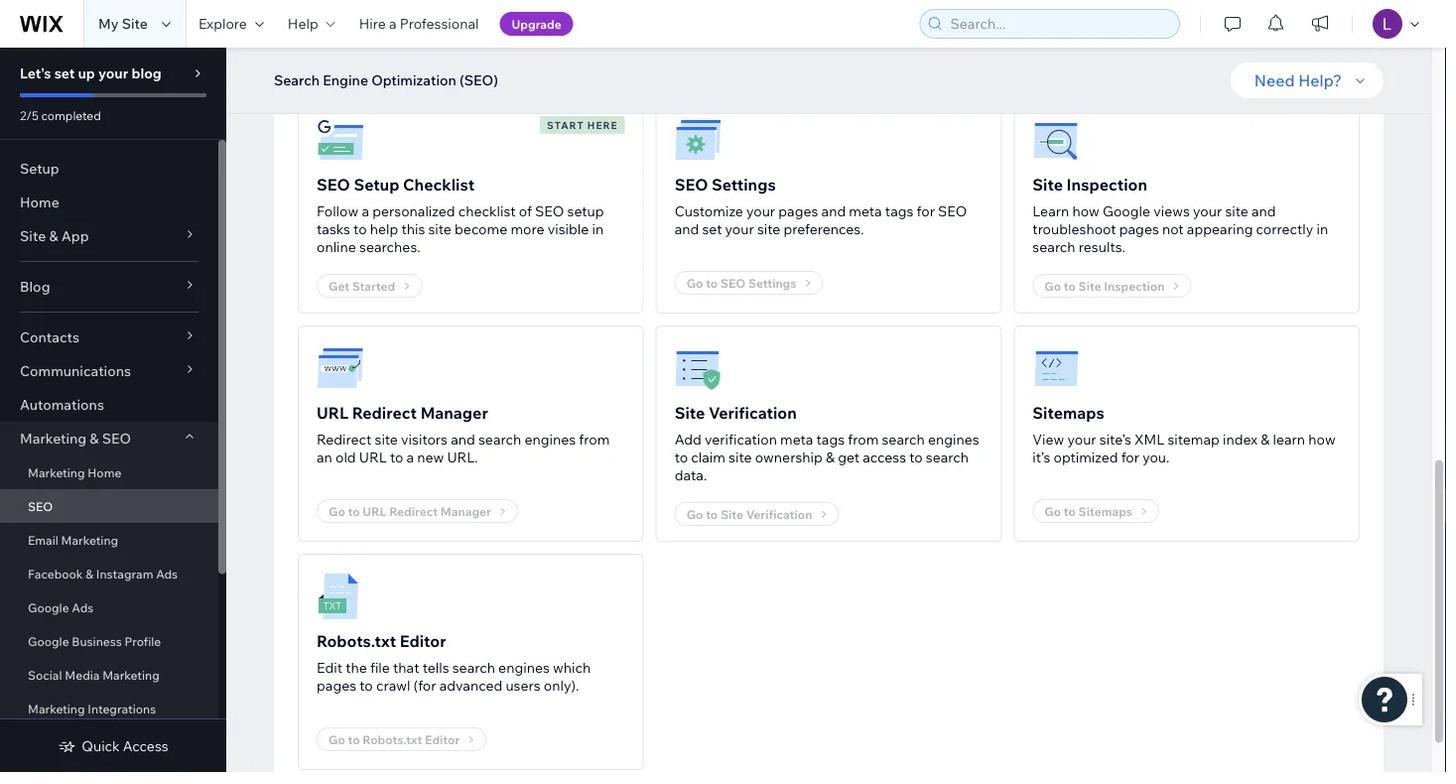 Task type: vqa. For each thing, say whether or not it's contained in the screenshot.
the bottom The Price Quotes
no



Task type: describe. For each thing, give the bounding box(es) containing it.
views
[[1154, 203, 1191, 220]]

marketing & seo
[[20, 430, 131, 447]]

and inside site inspection learn how google views your site and troubleshoot pages not appearing correctly in search results.
[[1252, 203, 1277, 220]]

quick access
[[82, 738, 168, 755]]

professional
[[400, 15, 479, 32]]

old
[[336, 449, 356, 466]]

correctly
[[1257, 220, 1314, 238]]

0 vertical spatial ads
[[156, 567, 178, 581]]

setup inside seo setup checklist follow a personalized checklist of seo setup tasks to help this site become more visible in online searches.
[[354, 175, 400, 195]]

seo inside popup button
[[102, 430, 131, 447]]

0 horizontal spatial ads
[[72, 600, 94, 615]]

1 vertical spatial url
[[359, 449, 387, 466]]

url redirect manager redirect site visitors and search engines from an old url to a new url.
[[317, 403, 610, 466]]

seo link
[[0, 490, 218, 523]]

site inspection learn how google views your site and troubleshoot pages not appearing correctly in search results.
[[1033, 175, 1329, 256]]

to inside 'url redirect manager redirect site visitors and search engines from an old url to a new url.'
[[390, 449, 403, 466]]

manager
[[421, 403, 488, 423]]

business
[[72, 634, 122, 649]]

searches.
[[360, 238, 421, 256]]

online
[[317, 238, 356, 256]]

advanced
[[440, 677, 503, 695]]

tasks
[[317, 220, 350, 238]]

0 vertical spatial url
[[317, 403, 349, 423]]

site inspection heading
[[1033, 173, 1148, 197]]

this
[[402, 220, 425, 238]]

marketing for integrations
[[28, 702, 85, 716]]

and down customize
[[675, 220, 699, 238]]

search for url redirect manager
[[479, 431, 522, 448]]

help
[[370, 220, 398, 238]]

learn
[[1274, 431, 1306, 448]]

completed
[[41, 108, 101, 123]]

marketing integrations
[[28, 702, 156, 716]]

and up the engine
[[347, 31, 380, 54]]

crawl
[[376, 677, 411, 695]]

and up preferences.
[[822, 203, 846, 220]]

marketing for &
[[20, 430, 87, 447]]

learn
[[1033, 203, 1070, 220]]

appearing
[[1187, 220, 1254, 238]]

site & app button
[[0, 219, 218, 253]]

google ads
[[28, 600, 94, 615]]

& for marketing & seo
[[90, 430, 99, 447]]

seo up email
[[28, 499, 53, 514]]

engines for robots.txt editor
[[499, 659, 550, 677]]

marketing up facebook & instagram ads at the left of the page
[[61, 533, 118, 548]]

to inside the robots.txt editor edit the file that tells search engines which pages to crawl (for advanced users only).
[[360, 677, 373, 695]]

and inside 'url redirect manager redirect site visitors and search engines from an old url to a new url.'
[[451, 431, 475, 448]]

an
[[317, 449, 333, 466]]

pages for site inspection
[[1120, 220, 1160, 238]]

to inside seo setup checklist follow a personalized checklist of seo setup tasks to help this site become more visible in online searches.
[[354, 220, 367, 238]]

& inside site verification add verification meta tags from search engines to claim site ownership & get access to search data.
[[826, 449, 835, 466]]

add
[[675, 431, 702, 448]]

checklist
[[403, 175, 475, 195]]

blog button
[[0, 270, 218, 304]]

search engine optimization (seo)
[[274, 71, 498, 89]]

file
[[370, 659, 390, 677]]

that
[[393, 659, 420, 677]]

set inside seo settings customize your pages and meta tags for seo and set your site preferences.
[[703, 220, 722, 238]]

automations
[[20, 396, 104, 414]]

of
[[519, 203, 532, 220]]

in inside seo setup checklist follow a personalized checklist of seo setup tasks to help this site become more visible in online searches.
[[592, 220, 604, 238]]

seo left 'learn'
[[938, 203, 968, 220]]

sitemaps view your site's xml sitemap index & learn how it's optimized for you.
[[1033, 403, 1336, 466]]

site verification add verification meta tags from search engines to claim site ownership & get access to search data.
[[675, 403, 980, 484]]

become
[[455, 220, 508, 238]]

edit
[[317, 659, 343, 677]]

& for facebook & instagram ads
[[86, 567, 94, 581]]

how inside sitemaps view your site's xml sitemap index & learn how it's optimized for you.
[[1309, 431, 1336, 448]]

(seo)
[[460, 71, 498, 89]]

to down add
[[675, 449, 688, 466]]

profile
[[125, 634, 161, 649]]

search
[[274, 71, 320, 89]]

(for
[[414, 677, 436, 695]]

you.
[[1143, 449, 1170, 466]]

from inside 'url redirect manager redirect site visitors and search engines from an old url to a new url.'
[[579, 431, 610, 448]]

seo setup checklist follow a personalized checklist of seo setup tasks to help this site become more visible in online searches.
[[317, 175, 604, 256]]

seo right of
[[535, 203, 564, 220]]

site inside site inspection learn how google views your site and troubleshoot pages not appearing correctly in search results.
[[1226, 203, 1249, 220]]

your down customize
[[725, 220, 754, 238]]

your inside sitemaps view your site's xml sitemap index & learn how it's optimized for you.
[[1068, 431, 1097, 448]]

your inside sidebar element
[[98, 65, 128, 82]]

robots.txt editor heading
[[317, 630, 446, 653]]

site inside seo settings customize your pages and meta tags for seo and set your site preferences.
[[758, 220, 781, 238]]

search inside site inspection learn how google views your site and troubleshoot pages not appearing correctly in search results.
[[1033, 238, 1076, 256]]

site's
[[1100, 431, 1132, 448]]

view
[[1033, 431, 1065, 448]]

site inside seo setup checklist follow a personalized checklist of seo setup tasks to help this site become more visible in online searches.
[[428, 220, 452, 238]]

engine
[[323, 71, 368, 89]]

google inside site inspection learn how google views your site and troubleshoot pages not appearing correctly in search results.
[[1103, 203, 1151, 220]]

media
[[65, 668, 100, 683]]

explore
[[199, 15, 247, 32]]

set inside sidebar element
[[54, 65, 75, 82]]

optimized
[[1054, 449, 1119, 466]]

marketing up integrations
[[102, 668, 160, 683]]

it's
[[1033, 449, 1051, 466]]

verification
[[709, 403, 797, 423]]

app
[[61, 227, 89, 245]]

inspection
[[1067, 175, 1148, 195]]

search engine optimization (seo) button
[[264, 66, 508, 95]]

editor
[[400, 632, 446, 651]]

up
[[78, 65, 95, 82]]

need help?
[[1255, 71, 1343, 90]]

optimization
[[372, 71, 457, 89]]

marketing integrations link
[[0, 692, 218, 726]]

pages for robots.txt editor
[[317, 677, 357, 695]]

search for site verification
[[882, 431, 925, 448]]

tools
[[298, 31, 343, 54]]

troubleshoot
[[1033, 220, 1117, 238]]

facebook & instagram ads
[[28, 567, 178, 581]]

engines for site verification
[[928, 431, 980, 448]]

google for google business profile
[[28, 634, 69, 649]]

home link
[[0, 186, 218, 219]]

help?
[[1299, 71, 1343, 90]]

quick
[[82, 738, 120, 755]]

help
[[288, 15, 318, 32]]

your down settings
[[747, 203, 776, 220]]

for inside seo settings customize your pages and meta tags for seo and set your site preferences.
[[917, 203, 935, 220]]

data.
[[675, 467, 707, 484]]



Task type: locate. For each thing, give the bounding box(es) containing it.
seo setup checklist heading
[[317, 173, 475, 197]]

contacts
[[20, 329, 79, 346]]

users
[[506, 677, 541, 695]]

engines inside site verification add verification meta tags from search engines to claim site ownership & get access to search data.
[[928, 431, 980, 448]]

a inside "link"
[[389, 15, 397, 32]]

google business profile
[[28, 634, 161, 649]]

& for site & app
[[49, 227, 58, 245]]

0 horizontal spatial url
[[317, 403, 349, 423]]

1 horizontal spatial home
[[88, 465, 122, 480]]

to left help
[[354, 220, 367, 238]]

site up add
[[675, 403, 705, 423]]

0 vertical spatial tags
[[886, 203, 914, 220]]

search right access
[[926, 449, 969, 466]]

0 horizontal spatial a
[[362, 203, 369, 220]]

for inside sitemaps view your site's xml sitemap index & learn how it's optimized for you.
[[1122, 449, 1140, 466]]

your right 'up'
[[98, 65, 128, 82]]

2 from from the left
[[848, 431, 879, 448]]

index
[[1223, 431, 1258, 448]]

my site
[[98, 15, 148, 32]]

social media marketing
[[28, 668, 160, 683]]

2 vertical spatial a
[[407, 449, 414, 466]]

facebook & instagram ads link
[[0, 557, 218, 591]]

url right old
[[359, 449, 387, 466]]

1 horizontal spatial in
[[1317, 220, 1329, 238]]

tells
[[423, 659, 449, 677]]

and up "url."
[[451, 431, 475, 448]]

0 vertical spatial pages
[[779, 203, 819, 220]]

verification
[[705, 431, 777, 448]]

0 vertical spatial set
[[54, 65, 75, 82]]

0 horizontal spatial pages
[[317, 677, 357, 695]]

set left 'up'
[[54, 65, 75, 82]]

social
[[28, 668, 62, 683]]

site down settings
[[758, 220, 781, 238]]

google down 'inspection'
[[1103, 203, 1151, 220]]

my
[[98, 15, 119, 32]]

url up an
[[317, 403, 349, 423]]

and
[[347, 31, 380, 54], [822, 203, 846, 220], [1252, 203, 1277, 220], [675, 220, 699, 238], [451, 431, 475, 448]]

a inside seo setup checklist follow a personalized checklist of seo setup tasks to help this site become more visible in online searches.
[[362, 203, 369, 220]]

site for verification
[[675, 403, 705, 423]]

ads
[[156, 567, 178, 581], [72, 600, 94, 615]]

your inside site inspection learn how google views your site and troubleshoot pages not appearing correctly in search results.
[[1194, 203, 1223, 220]]

meta
[[849, 203, 882, 220], [781, 431, 814, 448]]

seo down automations link
[[102, 430, 131, 447]]

setup link
[[0, 152, 218, 186]]

marketing home link
[[0, 456, 218, 490]]

setup up help
[[354, 175, 400, 195]]

tools and settings
[[298, 31, 453, 54]]

a right follow
[[362, 203, 369, 220]]

in down setup
[[592, 220, 604, 238]]

site up appearing
[[1226, 203, 1249, 220]]

url redirect manager heading
[[317, 401, 488, 425]]

search for robots.txt editor
[[452, 659, 495, 677]]

the
[[346, 659, 367, 677]]

0 horizontal spatial from
[[579, 431, 610, 448]]

pages inside the robots.txt editor edit the file that tells search engines which pages to crawl (for advanced users only).
[[317, 677, 357, 695]]

set
[[54, 65, 75, 82], [703, 220, 722, 238]]

setup
[[20, 160, 59, 177], [354, 175, 400, 195]]

from up get
[[848, 431, 879, 448]]

to right access
[[910, 449, 923, 466]]

tags inside site verification add verification meta tags from search engines to claim site ownership & get access to search data.
[[817, 431, 845, 448]]

2/5 completed
[[20, 108, 101, 123]]

pages down edit
[[317, 677, 357, 695]]

& left learn
[[1261, 431, 1270, 448]]

1 vertical spatial how
[[1309, 431, 1336, 448]]

search inside 'url redirect manager redirect site visitors and search engines from an old url to a new url.'
[[479, 431, 522, 448]]

get
[[838, 449, 860, 466]]

2 in from the left
[[1317, 220, 1329, 238]]

site for inspection
[[1033, 175, 1064, 195]]

& inside sitemaps view your site's xml sitemap index & learn how it's optimized for you.
[[1261, 431, 1270, 448]]

& left app
[[49, 227, 58, 245]]

ads up google business profile
[[72, 600, 94, 615]]

need
[[1255, 71, 1296, 90]]

0 vertical spatial a
[[389, 15, 397, 32]]

0 vertical spatial google
[[1103, 203, 1151, 220]]

pages
[[779, 203, 819, 220], [1120, 220, 1160, 238], [317, 677, 357, 695]]

0 vertical spatial how
[[1073, 203, 1100, 220]]

1 horizontal spatial url
[[359, 449, 387, 466]]

engines for url redirect manager
[[525, 431, 576, 448]]

site inside 'url redirect manager redirect site visitors and search engines from an old url to a new url.'
[[375, 431, 398, 448]]

Search... field
[[945, 10, 1174, 38]]

not
[[1163, 220, 1184, 238]]

home down marketing & seo popup button
[[88, 465, 122, 480]]

marketing for home
[[28, 465, 85, 480]]

setup
[[568, 203, 604, 220]]

0 horizontal spatial tags
[[817, 431, 845, 448]]

1 horizontal spatial from
[[848, 431, 879, 448]]

in right correctly
[[1317, 220, 1329, 238]]

0 horizontal spatial how
[[1073, 203, 1100, 220]]

marketing
[[20, 430, 87, 447], [28, 465, 85, 480], [61, 533, 118, 548], [102, 668, 160, 683], [28, 702, 85, 716]]

0 horizontal spatial for
[[917, 203, 935, 220]]

settings
[[712, 175, 776, 195]]

site for &
[[20, 227, 46, 245]]

pages up preferences.
[[779, 203, 819, 220]]

1 in from the left
[[592, 220, 604, 238]]

seo settings customize your pages and meta tags for seo and set your site preferences.
[[675, 175, 968, 238]]

search down 'troubleshoot'
[[1033, 238, 1076, 256]]

email marketing
[[28, 533, 118, 548]]

0 horizontal spatial meta
[[781, 431, 814, 448]]

google down facebook at the bottom left of the page
[[28, 600, 69, 615]]

blog
[[20, 278, 50, 295]]

hire a professional
[[359, 15, 479, 32]]

site inside site verification add verification meta tags from search engines to claim site ownership & get access to search data.
[[729, 449, 752, 466]]

url.
[[447, 449, 478, 466]]

xml
[[1135, 431, 1165, 448]]

1 from from the left
[[579, 431, 610, 448]]

integrations
[[88, 702, 156, 716]]

pages inside site inspection learn how google views your site and troubleshoot pages not appearing correctly in search results.
[[1120, 220, 1160, 238]]

robots.txt
[[317, 632, 396, 651]]

marketing inside popup button
[[20, 430, 87, 447]]

site down 'url redirect manager' heading
[[375, 431, 398, 448]]

from left add
[[579, 431, 610, 448]]

contacts button
[[0, 321, 218, 355]]

search up access
[[882, 431, 925, 448]]

seo
[[317, 175, 350, 195], [675, 175, 708, 195], [535, 203, 564, 220], [938, 203, 968, 220], [102, 430, 131, 447], [28, 499, 53, 514]]

google ads link
[[0, 591, 218, 625]]

meta up preferences.
[[849, 203, 882, 220]]

0 vertical spatial meta
[[849, 203, 882, 220]]

seo up customize
[[675, 175, 708, 195]]

search down manager
[[479, 431, 522, 448]]

2 vertical spatial google
[[28, 634, 69, 649]]

& right facebook at the bottom left of the page
[[86, 567, 94, 581]]

0 horizontal spatial home
[[20, 194, 59, 211]]

pages inside seo settings customize your pages and meta tags for seo and set your site preferences.
[[779, 203, 819, 220]]

seo up follow
[[317, 175, 350, 195]]

sitemaps heading
[[1033, 401, 1105, 425]]

marketing home
[[28, 465, 122, 480]]

sitemap
[[1168, 431, 1220, 448]]

your up optimized
[[1068, 431, 1097, 448]]

0 vertical spatial home
[[20, 194, 59, 211]]

to down the visitors
[[390, 449, 403, 466]]

site down the verification
[[729, 449, 752, 466]]

1 horizontal spatial ads
[[156, 567, 178, 581]]

1 vertical spatial meta
[[781, 431, 814, 448]]

sidebar element
[[0, 48, 226, 774]]

1 horizontal spatial how
[[1309, 431, 1336, 448]]

2/5
[[20, 108, 39, 123]]

search
[[1033, 238, 1076, 256], [479, 431, 522, 448], [882, 431, 925, 448], [926, 449, 969, 466], [452, 659, 495, 677]]

let's
[[20, 65, 51, 82]]

site verification heading
[[675, 401, 797, 425]]

setup inside setup link
[[20, 160, 59, 177]]

and up correctly
[[1252, 203, 1277, 220]]

1 horizontal spatial for
[[1122, 449, 1140, 466]]

instagram
[[96, 567, 153, 581]]

1 vertical spatial google
[[28, 600, 69, 615]]

2 horizontal spatial pages
[[1120, 220, 1160, 238]]

1 horizontal spatial set
[[703, 220, 722, 238]]

site up 'learn'
[[1033, 175, 1064, 195]]

0 vertical spatial for
[[917, 203, 935, 220]]

upgrade button
[[500, 12, 574, 36]]

1 vertical spatial tags
[[817, 431, 845, 448]]

1 vertical spatial ads
[[72, 600, 94, 615]]

google for google ads
[[28, 600, 69, 615]]

setup down 2/5
[[20, 160, 59, 177]]

hire
[[359, 15, 386, 32]]

a left new
[[407, 449, 414, 466]]

0 vertical spatial redirect
[[352, 403, 417, 423]]

customize
[[675, 203, 744, 220]]

2 vertical spatial pages
[[317, 677, 357, 695]]

claim
[[691, 449, 726, 466]]

start
[[547, 119, 584, 131]]

personalized
[[373, 203, 455, 220]]

1 vertical spatial home
[[88, 465, 122, 480]]

meta inside seo settings customize your pages and meta tags for seo and set your site preferences.
[[849, 203, 882, 220]]

& down automations link
[[90, 430, 99, 447]]

1 vertical spatial pages
[[1120, 220, 1160, 238]]

results.
[[1079, 238, 1126, 256]]

2 horizontal spatial a
[[407, 449, 414, 466]]

redirect up the visitors
[[352, 403, 417, 423]]

redirect
[[352, 403, 417, 423], [317, 431, 372, 448]]

your up appearing
[[1194, 203, 1223, 220]]

meta inside site verification add verification meta tags from search engines to claim site ownership & get access to search data.
[[781, 431, 814, 448]]

site left app
[[20, 227, 46, 245]]

robots.txt editor edit the file that tells search engines which pages to crawl (for advanced users only).
[[317, 632, 591, 695]]

1 horizontal spatial a
[[389, 15, 397, 32]]

more
[[511, 220, 545, 238]]

site inside site verification add verification meta tags from search engines to claim site ownership & get access to search data.
[[675, 403, 705, 423]]

to down the
[[360, 677, 373, 695]]

upgrade
[[512, 16, 562, 31]]

blog
[[131, 65, 162, 82]]

need help? button
[[1231, 63, 1384, 98]]

meta up ownership
[[781, 431, 814, 448]]

marketing down social
[[28, 702, 85, 716]]

hire a professional link
[[347, 0, 491, 48]]

home up site & app
[[20, 194, 59, 211]]

marketing down marketing & seo
[[28, 465, 85, 480]]

1 vertical spatial set
[[703, 220, 722, 238]]

site inside site inspection learn how google views your site and troubleshoot pages not appearing correctly in search results.
[[1033, 175, 1064, 195]]

0 horizontal spatial set
[[54, 65, 75, 82]]

search inside the robots.txt editor edit the file that tells search engines which pages to crawl (for advanced users only).
[[452, 659, 495, 677]]

1 horizontal spatial tags
[[886, 203, 914, 220]]

pages left not
[[1120, 220, 1160, 238]]

a inside 'url redirect manager redirect site visitors and search engines from an old url to a new url.'
[[407, 449, 414, 466]]

site right this on the left
[[428, 220, 452, 238]]

search up advanced
[[452, 659, 495, 677]]

engines inside 'url redirect manager redirect site visitors and search engines from an old url to a new url.'
[[525, 431, 576, 448]]

ownership
[[755, 449, 823, 466]]

1 horizontal spatial setup
[[354, 175, 400, 195]]

0 horizontal spatial in
[[592, 220, 604, 238]]

google business profile link
[[0, 625, 218, 658]]

seo settings heading
[[675, 173, 776, 197]]

ads right instagram
[[156, 567, 178, 581]]

how
[[1073, 203, 1100, 220], [1309, 431, 1336, 448]]

1 horizontal spatial pages
[[779, 203, 819, 220]]

how up 'troubleshoot'
[[1073, 203, 1100, 220]]

1 vertical spatial a
[[362, 203, 369, 220]]

in
[[592, 220, 604, 238], [1317, 220, 1329, 238]]

engines inside the robots.txt editor edit the file that tells search engines which pages to crawl (for advanced users only).
[[499, 659, 550, 677]]

redirect up old
[[317, 431, 372, 448]]

a right hire
[[389, 15, 397, 32]]

1 vertical spatial redirect
[[317, 431, 372, 448]]

preferences.
[[784, 220, 865, 238]]

& left get
[[826, 449, 835, 466]]

sitemaps
[[1033, 403, 1105, 423]]

tags inside seo settings customize your pages and meta tags for seo and set your site preferences.
[[886, 203, 914, 220]]

new
[[417, 449, 444, 466]]

how right learn
[[1309, 431, 1336, 448]]

in inside site inspection learn how google views your site and troubleshoot pages not appearing correctly in search results.
[[1317, 220, 1329, 238]]

marketing down the automations
[[20, 430, 87, 447]]

1 horizontal spatial meta
[[849, 203, 882, 220]]

site inside popup button
[[20, 227, 46, 245]]

site right my at the top of page
[[122, 15, 148, 32]]

email
[[28, 533, 58, 548]]

set down customize
[[703, 220, 722, 238]]

communications
[[20, 362, 131, 380]]

how inside site inspection learn how google views your site and troubleshoot pages not appearing correctly in search results.
[[1073, 203, 1100, 220]]

0 horizontal spatial setup
[[20, 160, 59, 177]]

1 vertical spatial for
[[1122, 449, 1140, 466]]

site
[[1226, 203, 1249, 220], [428, 220, 452, 238], [758, 220, 781, 238], [375, 431, 398, 448], [729, 449, 752, 466]]

from inside site verification add verification meta tags from search engines to claim site ownership & get access to search data.
[[848, 431, 879, 448]]

google up social
[[28, 634, 69, 649]]



